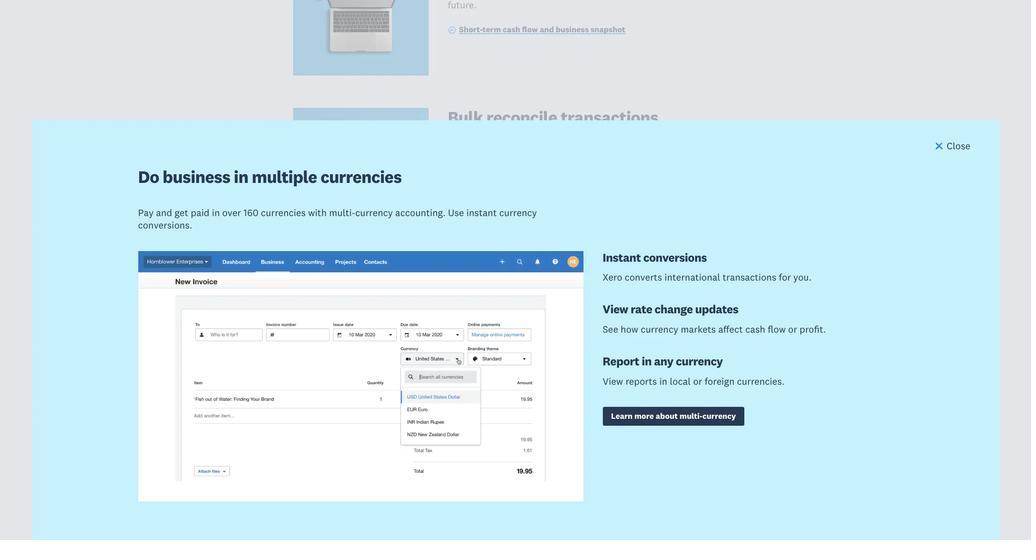 Task type: vqa. For each thing, say whether or not it's contained in the screenshot.
paperless
no



Task type: describe. For each thing, give the bounding box(es) containing it.
get inside "pay and get paid in over 160 currencies with multi-currency accounting. use instant currency conversions."
[[175, 207, 188, 219]]

0 vertical spatial transactions
[[561, 107, 658, 128]]

more
[[635, 411, 654, 421]]

snapshot
[[591, 24, 626, 35]]

across
[[493, 315, 521, 327]]

markets
[[681, 323, 716, 336]]

view for view rate change updates
[[603, 302, 628, 317]]

bulk reconcile transactions
[[448, 107, 658, 128]]

automatically track gains and losses, invoice, and accept payments across multiple currencies.
[[448, 302, 694, 327]]

how
[[621, 323, 638, 336]]

160
[[244, 207, 259, 219]]

and inside "pay and get paid in over 160 currencies with multi-currency accounting. use instant currency conversions."
[[156, 207, 172, 219]]

in inside "pay and get paid in over 160 currencies with multi-currency accounting. use instant currency conversions."
[[212, 207, 220, 219]]

business inside short-term cash flow and business snapshot button
[[556, 24, 589, 35]]

in left any
[[642, 354, 652, 369]]

keep
[[626, 470, 647, 482]]

bulk
[[448, 107, 483, 128]]

xero
[[603, 271, 622, 284]]

flow inside "multi-currency" region
[[768, 323, 786, 336]]

view reports in local or foreign currencies.
[[603, 375, 785, 388]]

multi-currency
[[459, 340, 515, 350]]

currencies. inside "multi-currency" region
[[737, 375, 785, 388]]

jobs,
[[583, 470, 603, 482]]

term
[[483, 24, 501, 35]]

project
[[466, 482, 497, 495]]

see how currency markets  affect cash flow or profit.
[[603, 323, 826, 336]]

over
[[222, 207, 241, 219]]

automatically
[[448, 302, 508, 314]]

you.
[[794, 271, 812, 284]]

in up over
[[234, 166, 248, 188]]

reports
[[626, 375, 657, 388]]

instant
[[603, 250, 641, 265]]

multi- inside "pay and get paid in over 160 currencies with multi-currency accounting. use instant currency conversions."
[[329, 207, 355, 219]]

transactions inside "multi-currency" region
[[723, 271, 777, 284]]

learn
[[611, 411, 633, 421]]

of
[[674, 470, 683, 482]]

about
[[656, 411, 678, 421]]

projects
[[496, 442, 559, 464]]

track
[[448, 442, 492, 464]]

1 vertical spatial use
[[448, 274, 476, 296]]

flow inside button
[[522, 24, 538, 35]]

local
[[670, 375, 691, 388]]

multiple inside automatically track gains and losses, invoice, and accept payments across multiple currencies.
[[523, 315, 559, 327]]

xero converts international transactions for you.
[[603, 271, 812, 284]]

instant conversions
[[603, 250, 707, 265]]

track projects
[[448, 442, 559, 464]]

currencies. inside automatically track gains and losses, invoice, and accept payments across multiple currencies.
[[562, 315, 609, 327]]

within
[[553, 482, 579, 495]]

converts
[[625, 271, 662, 284]]

accept
[[665, 302, 694, 314]]

pay and get paid in over 160 currencies with multi-currency accounting. use instant currency conversions.
[[138, 207, 537, 232]]

use multiple currencies
[[448, 274, 630, 296]]

view rate change updates
[[603, 302, 739, 317]]

view for view reports in local or foreign currencies.
[[603, 375, 623, 388]]

paid inside "pay and get paid in over 160 currencies with multi-currency accounting. use instant currency conversions."
[[191, 207, 210, 219]]

pay
[[138, 207, 154, 219]]

0 vertical spatial or
[[788, 323, 797, 336]]

conversions.
[[138, 219, 192, 232]]

short-term cash flow and business snapshot button
[[448, 24, 626, 37]]

get inside quote, invoice and get paid for jobs, plus keep track of time, costs and project profitability within xero.
[[531, 470, 544, 482]]

2 horizontal spatial currencies
[[548, 274, 630, 296]]



Task type: locate. For each thing, give the bounding box(es) containing it.
1 vertical spatial currencies.
[[737, 375, 785, 388]]

for
[[779, 271, 791, 284], [568, 470, 580, 482]]

1 horizontal spatial track
[[650, 470, 672, 482]]

profitability
[[499, 482, 550, 495]]

0 vertical spatial for
[[779, 271, 791, 284]]

close button
[[934, 140, 971, 154]]

0 horizontal spatial get
[[175, 207, 188, 219]]

in left local
[[660, 375, 668, 388]]

1 horizontal spatial cash
[[746, 323, 766, 336]]

do business in multiple currencies
[[138, 166, 402, 188]]

0 horizontal spatial currencies
[[261, 207, 306, 219]]

0 horizontal spatial for
[[568, 470, 580, 482]]

1 horizontal spatial currencies.
[[737, 375, 785, 388]]

rate
[[631, 302, 652, 317]]

with
[[308, 207, 327, 219]]

multi- right about
[[680, 411, 703, 421]]

0 vertical spatial currencies
[[321, 166, 402, 188]]

or left profit.
[[788, 323, 797, 336]]

multi-
[[329, 207, 355, 219], [680, 411, 703, 421]]

use inside "pay and get paid in over 160 currencies with multi-currency accounting. use instant currency conversions."
[[448, 207, 464, 219]]

1 horizontal spatial multi-
[[680, 411, 703, 421]]

1 view from the top
[[603, 302, 628, 317]]

do
[[138, 166, 159, 188]]

1 horizontal spatial business
[[556, 24, 589, 35]]

view
[[603, 302, 628, 317], [603, 375, 623, 388]]

1 vertical spatial currencies
[[261, 207, 306, 219]]

0 vertical spatial business
[[556, 24, 589, 35]]

time,
[[685, 470, 707, 482]]

0 horizontal spatial cash
[[503, 24, 520, 35]]

multiple
[[252, 166, 317, 188], [480, 274, 545, 296], [523, 315, 559, 327]]

transactions
[[561, 107, 658, 128], [723, 271, 777, 284]]

invoice
[[479, 470, 510, 482]]

0 horizontal spatial paid
[[191, 207, 210, 219]]

plus
[[606, 470, 624, 482]]

multi- right with
[[329, 207, 355, 219]]

0 vertical spatial get
[[175, 207, 188, 219]]

view up see
[[603, 302, 628, 317]]

use left instant
[[448, 207, 464, 219]]

view down report at the right of page
[[603, 375, 623, 388]]

1 vertical spatial multiple
[[480, 274, 545, 296]]

reconcile
[[486, 107, 557, 128]]

business
[[556, 24, 589, 35], [163, 166, 230, 188]]

get
[[175, 207, 188, 219], [531, 470, 544, 482]]

instant
[[467, 207, 497, 219]]

and
[[540, 24, 554, 35], [156, 207, 172, 219], [560, 302, 577, 314], [647, 302, 663, 314], [512, 470, 528, 482], [448, 482, 464, 495]]

for inside quote, invoice and get paid for jobs, plus keep track of time, costs and project profitability within xero.
[[568, 470, 580, 482]]

cash right term
[[503, 24, 520, 35]]

0 vertical spatial multiple
[[252, 166, 317, 188]]

1 vertical spatial business
[[163, 166, 230, 188]]

track
[[511, 302, 533, 314], [650, 470, 672, 482]]

multi-currency button
[[448, 340, 515, 353]]

0 vertical spatial view
[[603, 302, 628, 317]]

track left of
[[650, 470, 672, 482]]

0 horizontal spatial transactions
[[561, 107, 658, 128]]

flow
[[522, 24, 538, 35], [768, 323, 786, 336]]

gains
[[535, 302, 558, 314]]

cash right affect
[[746, 323, 766, 336]]

0 vertical spatial currencies.
[[562, 315, 609, 327]]

get up profitability on the bottom of page
[[531, 470, 544, 482]]

invoice,
[[611, 302, 644, 314]]

affect
[[718, 323, 743, 336]]

international
[[665, 271, 720, 284]]

0 vertical spatial multi-
[[329, 207, 355, 219]]

use
[[448, 207, 464, 219], [448, 274, 476, 296]]

1 vertical spatial cash
[[746, 323, 766, 336]]

cash inside button
[[503, 24, 520, 35]]

in left over
[[212, 207, 220, 219]]

report
[[603, 354, 639, 369]]

losses,
[[579, 302, 609, 314]]

payments
[[448, 315, 490, 327]]

0 vertical spatial cash
[[503, 24, 520, 35]]

1 vertical spatial track
[[650, 470, 672, 482]]

paid left over
[[191, 207, 210, 219]]

for inside "multi-currency" region
[[779, 271, 791, 284]]

costs
[[710, 470, 733, 482]]

business inside "multi-currency" region
[[163, 166, 230, 188]]

paid up within
[[547, 470, 566, 482]]

1 vertical spatial for
[[568, 470, 580, 482]]

1 horizontal spatial flow
[[768, 323, 786, 336]]

learn more about multi-currency
[[611, 411, 736, 421]]

flow left profit.
[[768, 323, 786, 336]]

xero.
[[582, 482, 604, 495]]

currency inside button
[[481, 340, 515, 350]]

see
[[603, 323, 618, 336]]

0 vertical spatial use
[[448, 207, 464, 219]]

flow right term
[[522, 24, 538, 35]]

or
[[788, 323, 797, 336], [693, 375, 702, 388]]

updates
[[695, 302, 739, 317]]

1 vertical spatial flow
[[768, 323, 786, 336]]

accounting.
[[395, 207, 446, 219]]

currencies
[[321, 166, 402, 188], [261, 207, 306, 219], [548, 274, 630, 296]]

get up conversions.
[[175, 207, 188, 219]]

0 vertical spatial paid
[[191, 207, 210, 219]]

0 horizontal spatial flow
[[522, 24, 538, 35]]

learn more about multi-currency link
[[603, 407, 745, 426]]

or right local
[[693, 375, 702, 388]]

currency
[[355, 207, 393, 219], [499, 207, 537, 219], [641, 323, 679, 336], [481, 340, 515, 350], [676, 354, 723, 369], [703, 411, 736, 421]]

foreign
[[705, 375, 735, 388]]

2 vertical spatial currencies
[[548, 274, 630, 296]]

track inside automatically track gains and losses, invoice, and accept payments across multiple currencies.
[[511, 302, 533, 314]]

currencies. down losses,
[[562, 315, 609, 327]]

2 vertical spatial multiple
[[523, 315, 559, 327]]

short-
[[459, 24, 483, 35]]

2 view from the top
[[603, 375, 623, 388]]

close
[[947, 140, 971, 152]]

1 vertical spatial get
[[531, 470, 544, 482]]

1 horizontal spatial currencies
[[321, 166, 402, 188]]

1 vertical spatial view
[[603, 375, 623, 388]]

cash inside "multi-currency" region
[[746, 323, 766, 336]]

in
[[234, 166, 248, 188], [212, 207, 220, 219], [642, 354, 652, 369], [660, 375, 668, 388]]

0 vertical spatial flow
[[522, 24, 538, 35]]

1 horizontal spatial paid
[[547, 470, 566, 482]]

1 horizontal spatial transactions
[[723, 271, 777, 284]]

track inside quote, invoice and get paid for jobs, plus keep track of time, costs and project profitability within xero.
[[650, 470, 672, 482]]

report in any currency
[[603, 354, 723, 369]]

and inside button
[[540, 24, 554, 35]]

change
[[655, 302, 693, 317]]

paid
[[191, 207, 210, 219], [547, 470, 566, 482]]

quote,
[[448, 470, 477, 482]]

short-term cash flow and business snapshot
[[459, 24, 626, 35]]

0 horizontal spatial or
[[693, 375, 702, 388]]

multi-currency region
[[0, 82, 1031, 540]]

1 horizontal spatial get
[[531, 470, 544, 482]]

profit.
[[800, 323, 826, 336]]

1 vertical spatial transactions
[[723, 271, 777, 284]]

0 horizontal spatial multi-
[[329, 207, 355, 219]]

for up within
[[568, 470, 580, 482]]

conversions
[[643, 250, 707, 265]]

0 horizontal spatial track
[[511, 302, 533, 314]]

any
[[654, 354, 674, 369]]

multi-
[[459, 340, 481, 350]]

1 horizontal spatial for
[[779, 271, 791, 284]]

cash
[[503, 24, 520, 35], [746, 323, 766, 336]]

1 vertical spatial or
[[693, 375, 702, 388]]

currencies inside "pay and get paid in over 160 currencies with multi-currency accounting. use instant currency conversions."
[[261, 207, 306, 219]]

multiple inside "multi-currency" region
[[252, 166, 317, 188]]

track up across
[[511, 302, 533, 314]]

0 horizontal spatial currencies.
[[562, 315, 609, 327]]

1 vertical spatial paid
[[547, 470, 566, 482]]

use up automatically
[[448, 274, 476, 296]]

paid inside quote, invoice and get paid for jobs, plus keep track of time, costs and project profitability within xero.
[[547, 470, 566, 482]]

for left the you.
[[779, 271, 791, 284]]

0 vertical spatial track
[[511, 302, 533, 314]]

0 horizontal spatial business
[[163, 166, 230, 188]]

1 vertical spatial multi-
[[680, 411, 703, 421]]

currencies. right foreign
[[737, 375, 785, 388]]

currencies.
[[562, 315, 609, 327], [737, 375, 785, 388]]

1 horizontal spatial or
[[788, 323, 797, 336]]

quote, invoice and get paid for jobs, plus keep track of time, costs and project profitability within xero.
[[448, 470, 733, 495]]



